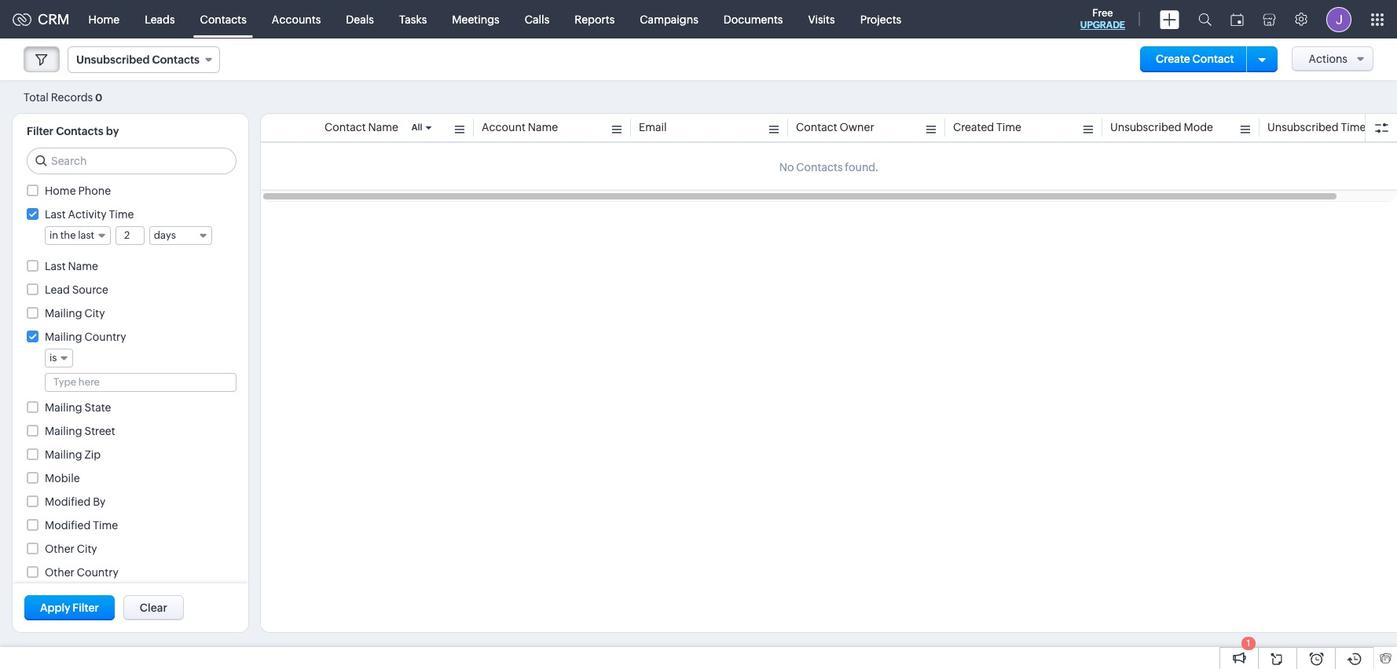 Task type: locate. For each thing, give the bounding box(es) containing it.
modified down mobile
[[45, 496, 91, 508]]

contacts link
[[188, 0, 259, 38]]

country down other city
[[77, 567, 119, 579]]

contacts left by
[[56, 125, 104, 138]]

0 vertical spatial home
[[89, 13, 120, 26]]

mailing country
[[45, 331, 126, 343]]

0 vertical spatial contacts
[[200, 13, 247, 26]]

profile element
[[1318, 0, 1362, 38]]

country for mailing country
[[85, 331, 126, 343]]

city down 'source' at left top
[[85, 307, 105, 320]]

0 vertical spatial city
[[85, 307, 105, 320]]

mailing up mobile
[[45, 449, 82, 461]]

phone
[[78, 184, 111, 197]]

1 vertical spatial home
[[45, 184, 76, 197]]

0 vertical spatial other
[[45, 543, 75, 556]]

last name
[[45, 260, 98, 273]]

contact left all
[[325, 121, 366, 134]]

last up lead
[[45, 260, 66, 273]]

name up lead source
[[68, 260, 98, 273]]

logo image
[[13, 13, 31, 26]]

total
[[24, 91, 49, 103]]

1 horizontal spatial contact
[[796, 121, 838, 134]]

mailing
[[45, 307, 82, 320], [45, 331, 82, 343], [45, 401, 82, 414], [45, 425, 82, 438], [45, 449, 82, 461]]

campaigns link
[[628, 0, 711, 38]]

1 mailing from the top
[[45, 307, 82, 320]]

0 horizontal spatial filter
[[27, 125, 54, 138]]

2 vertical spatial contacts
[[56, 125, 104, 138]]

time down actions
[[1341, 121, 1367, 134]]

1 vertical spatial city
[[77, 543, 97, 556]]

2 modified from the top
[[45, 519, 91, 532]]

last up in at the top left of page
[[45, 208, 66, 221]]

contacts for unsubscribed contacts
[[152, 53, 200, 66]]

other for other city
[[45, 543, 75, 556]]

profile image
[[1327, 7, 1352, 32]]

crm link
[[13, 11, 70, 28]]

contact right create
[[1193, 53, 1235, 65]]

calls
[[525, 13, 550, 26]]

modified up other city
[[45, 519, 91, 532]]

unsubscribed inside field
[[76, 53, 150, 66]]

2 mailing from the top
[[45, 331, 82, 343]]

filter down the total on the top
[[27, 125, 54, 138]]

1 modified from the top
[[45, 496, 91, 508]]

1 vertical spatial other
[[45, 567, 75, 579]]

email
[[639, 121, 667, 134]]

name for last name
[[68, 260, 98, 273]]

name for account name
[[528, 121, 558, 134]]

deals link
[[334, 0, 387, 38]]

name left all
[[368, 121, 399, 134]]

unsubscribed mode
[[1111, 121, 1214, 134]]

3 mailing from the top
[[45, 401, 82, 414]]

0 horizontal spatial name
[[68, 260, 98, 273]]

5 mailing from the top
[[45, 449, 82, 461]]

0 vertical spatial country
[[85, 331, 126, 343]]

other down modified time
[[45, 543, 75, 556]]

0 vertical spatial last
[[45, 208, 66, 221]]

0 horizontal spatial contact
[[325, 121, 366, 134]]

unsubscribed up 0
[[76, 53, 150, 66]]

other for other country
[[45, 567, 75, 579]]

home right crm on the top left
[[89, 13, 120, 26]]

0 horizontal spatial unsubscribed
[[76, 53, 150, 66]]

the
[[60, 229, 76, 241]]

2 horizontal spatial name
[[528, 121, 558, 134]]

city up other country
[[77, 543, 97, 556]]

modified
[[45, 496, 91, 508], [45, 519, 91, 532]]

unsubscribed left "mode"
[[1111, 121, 1182, 134]]

0 horizontal spatial home
[[45, 184, 76, 197]]

contacts inside unsubscribed contacts field
[[152, 53, 200, 66]]

country
[[85, 331, 126, 343], [77, 567, 119, 579]]

time down by
[[93, 519, 118, 532]]

1 vertical spatial contacts
[[152, 53, 200, 66]]

filter right apply
[[73, 602, 99, 615]]

None text field
[[116, 227, 144, 244]]

home for home
[[89, 13, 120, 26]]

Unsubscribed Contacts field
[[68, 46, 220, 73]]

mailing up mailing zip
[[45, 425, 82, 438]]

crm
[[38, 11, 70, 28]]

created
[[954, 121, 995, 134]]

time right created
[[997, 121, 1022, 134]]

street
[[85, 425, 115, 438]]

filter
[[27, 125, 54, 138], [73, 602, 99, 615]]

1 vertical spatial modified
[[45, 519, 91, 532]]

unsubscribed for unsubscribed contacts
[[76, 53, 150, 66]]

contacts right leads link
[[200, 13, 247, 26]]

2 other from the top
[[45, 567, 75, 579]]

all
[[412, 123, 422, 132]]

time for modified time
[[93, 519, 118, 532]]

contacts down leads
[[152, 53, 200, 66]]

projects
[[861, 13, 902, 26]]

account
[[482, 121, 526, 134]]

1
[[1247, 639, 1251, 649]]

source
[[72, 284, 108, 296]]

create contact
[[1156, 53, 1235, 65]]

mailing for mailing state
[[45, 401, 82, 414]]

home left phone on the left of the page
[[45, 184, 76, 197]]

Type here text field
[[46, 374, 236, 391]]

unsubscribed down actions
[[1268, 121, 1339, 134]]

mailing up is field
[[45, 331, 82, 343]]

1 other from the top
[[45, 543, 75, 556]]

Search text field
[[28, 149, 236, 174]]

other country
[[45, 567, 119, 579]]

city for mailing city
[[85, 307, 105, 320]]

mobile
[[45, 472, 80, 485]]

other
[[45, 543, 75, 556], [45, 567, 75, 579]]

modified by
[[45, 496, 106, 508]]

contacts
[[200, 13, 247, 26], [152, 53, 200, 66], [56, 125, 104, 138]]

contact for contact name
[[325, 121, 366, 134]]

filter inside button
[[73, 602, 99, 615]]

1 horizontal spatial unsubscribed
[[1111, 121, 1182, 134]]

documents
[[724, 13, 783, 26]]

home
[[89, 13, 120, 26], [45, 184, 76, 197]]

apply filter button
[[24, 596, 115, 621]]

4 mailing from the top
[[45, 425, 82, 438]]

by
[[106, 125, 119, 138]]

unsubscribed time
[[1268, 121, 1367, 134]]

1 last from the top
[[45, 208, 66, 221]]

is
[[50, 352, 57, 364]]

home for home phone
[[45, 184, 76, 197]]

mailing state
[[45, 401, 111, 414]]

activity
[[68, 208, 107, 221]]

last
[[45, 208, 66, 221], [45, 260, 66, 273]]

1 vertical spatial country
[[77, 567, 119, 579]]

country down mailing city
[[85, 331, 126, 343]]

mailing zip
[[45, 449, 101, 461]]

name for contact name
[[368, 121, 399, 134]]

contacts inside contacts link
[[200, 13, 247, 26]]

0 vertical spatial modified
[[45, 496, 91, 508]]

time
[[997, 121, 1022, 134], [1341, 121, 1367, 134], [109, 208, 134, 221], [93, 519, 118, 532]]

mailing down lead
[[45, 307, 82, 320]]

city
[[85, 307, 105, 320], [77, 543, 97, 556]]

name
[[368, 121, 399, 134], [528, 121, 558, 134], [68, 260, 98, 273]]

unsubscribed
[[76, 53, 150, 66], [1111, 121, 1182, 134], [1268, 121, 1339, 134]]

1 horizontal spatial filter
[[73, 602, 99, 615]]

documents link
[[711, 0, 796, 38]]

deals
[[346, 13, 374, 26]]

time for created time
[[997, 121, 1022, 134]]

1 vertical spatial filter
[[73, 602, 99, 615]]

contact left "owner"
[[796, 121, 838, 134]]

mailing for mailing street
[[45, 425, 82, 438]]

1 vertical spatial last
[[45, 260, 66, 273]]

last activity time
[[45, 208, 134, 221]]

last for last activity time
[[45, 208, 66, 221]]

is field
[[45, 349, 73, 368]]

1 horizontal spatial home
[[89, 13, 120, 26]]

contact name
[[325, 121, 399, 134]]

contact
[[1193, 53, 1235, 65], [325, 121, 366, 134], [796, 121, 838, 134]]

name right account at the left top
[[528, 121, 558, 134]]

contact owner
[[796, 121, 875, 134]]

0 vertical spatial filter
[[27, 125, 54, 138]]

2 last from the top
[[45, 260, 66, 273]]

contact inside button
[[1193, 53, 1235, 65]]

city for other city
[[77, 543, 97, 556]]

other down other city
[[45, 567, 75, 579]]

home phone
[[45, 184, 111, 197]]

mailing up mailing street
[[45, 401, 82, 414]]

unsubscribed contacts
[[76, 53, 200, 66]]

2 horizontal spatial unsubscribed
[[1268, 121, 1339, 134]]

1 horizontal spatial name
[[368, 121, 399, 134]]

2 horizontal spatial contact
[[1193, 53, 1235, 65]]

free upgrade
[[1081, 7, 1126, 31]]



Task type: describe. For each thing, give the bounding box(es) containing it.
days
[[154, 229, 176, 241]]

free
[[1093, 7, 1114, 19]]

mailing for mailing zip
[[45, 449, 82, 461]]

search element
[[1189, 0, 1222, 39]]

last
[[78, 229, 94, 241]]

apply filter
[[40, 602, 99, 615]]

campaigns
[[640, 13, 699, 26]]

days field
[[149, 226, 212, 245]]

records
[[51, 91, 93, 103]]

mailing street
[[45, 425, 115, 438]]

calendar image
[[1231, 13, 1244, 26]]

in the last field
[[45, 226, 111, 245]]

in the last
[[50, 229, 94, 241]]

time for unsubscribed time
[[1341, 121, 1367, 134]]

create menu element
[[1151, 0, 1189, 38]]

reports link
[[562, 0, 628, 38]]

calls link
[[512, 0, 562, 38]]

modified for modified by
[[45, 496, 91, 508]]

projects link
[[848, 0, 914, 38]]

actions
[[1309, 53, 1348, 65]]

search image
[[1199, 13, 1212, 26]]

country for other country
[[77, 567, 119, 579]]

in
[[50, 229, 58, 241]]

home link
[[76, 0, 132, 38]]

reports
[[575, 13, 615, 26]]

mailing for mailing country
[[45, 331, 82, 343]]

unsubscribed for unsubscribed mode
[[1111, 121, 1182, 134]]

by
[[93, 496, 106, 508]]

create menu image
[[1160, 10, 1180, 29]]

lead source
[[45, 284, 108, 296]]

create
[[1156, 53, 1191, 65]]

upgrade
[[1081, 20, 1126, 31]]

meetings link
[[440, 0, 512, 38]]

contacts for filter contacts by
[[56, 125, 104, 138]]

account name
[[482, 121, 558, 134]]

leads link
[[132, 0, 188, 38]]

created time
[[954, 121, 1022, 134]]

accounts link
[[259, 0, 334, 38]]

accounts
[[272, 13, 321, 26]]

contact for contact owner
[[796, 121, 838, 134]]

modified time
[[45, 519, 118, 532]]

visits
[[808, 13, 835, 26]]

zip
[[85, 449, 101, 461]]

0
[[95, 92, 102, 103]]

leads
[[145, 13, 175, 26]]

mailing for mailing city
[[45, 307, 82, 320]]

modified for modified time
[[45, 519, 91, 532]]

tasks
[[399, 13, 427, 26]]

mode
[[1184, 121, 1214, 134]]

unsubscribed for unsubscribed time
[[1268, 121, 1339, 134]]

owner
[[840, 121, 875, 134]]

state
[[85, 401, 111, 414]]

last for last name
[[45, 260, 66, 273]]

tasks link
[[387, 0, 440, 38]]

meetings
[[452, 13, 500, 26]]

create contact button
[[1141, 46, 1250, 72]]

clear
[[140, 602, 167, 615]]

other city
[[45, 543, 97, 556]]

total records 0
[[24, 91, 102, 103]]

time right the activity
[[109, 208, 134, 221]]

visits link
[[796, 0, 848, 38]]

mailing city
[[45, 307, 105, 320]]

apply
[[40, 602, 70, 615]]

lead
[[45, 284, 70, 296]]

filter contacts by
[[27, 125, 119, 138]]



Task type: vqa. For each thing, say whether or not it's contained in the screenshot.
details to the middle
no



